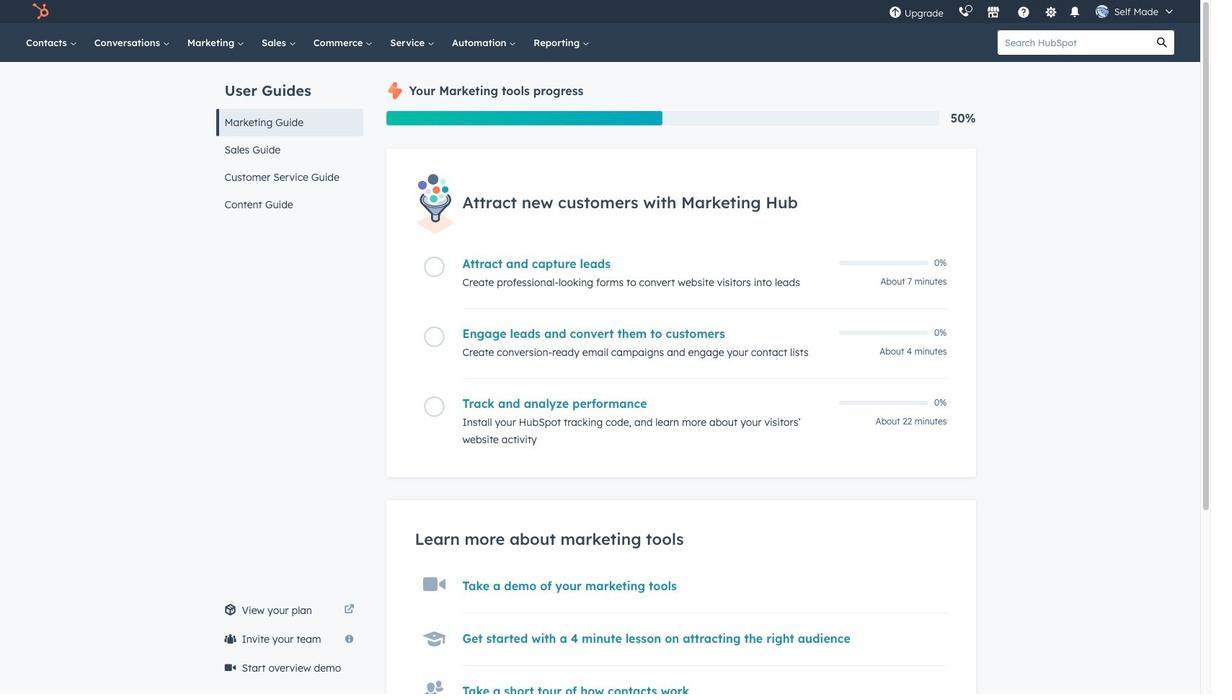 Task type: locate. For each thing, give the bounding box(es) containing it.
menu
[[882, 0, 1184, 23]]

marketplaces image
[[987, 6, 1000, 19]]

progress bar
[[386, 111, 663, 126]]

link opens in a new window image
[[344, 605, 355, 616]]

link opens in a new window image
[[344, 602, 355, 620]]



Task type: vqa. For each thing, say whether or not it's contained in the screenshot.
your within the offline bot offer support to visitors when your team is away.
no



Task type: describe. For each thing, give the bounding box(es) containing it.
ruby anderson image
[[1096, 5, 1109, 18]]

user guides element
[[216, 62, 363, 219]]

Search HubSpot search field
[[998, 30, 1151, 55]]



